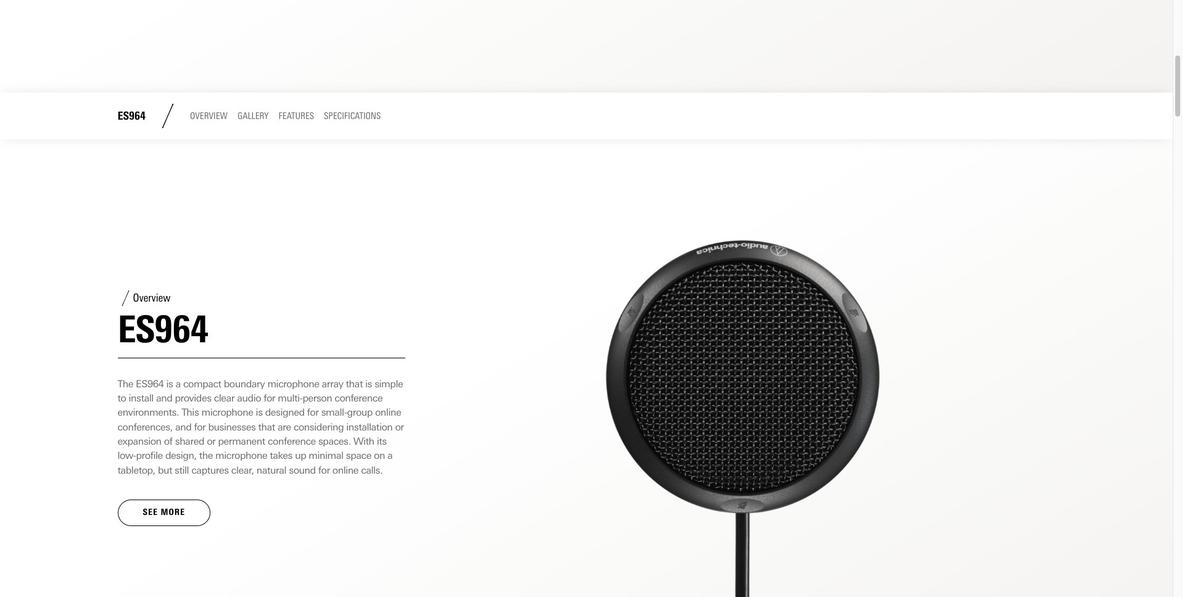 Task type: locate. For each thing, give the bounding box(es) containing it.
es964
[[118, 109, 146, 123], [118, 307, 208, 352], [136, 378, 164, 390]]

2 horizontal spatial is
[[365, 378, 372, 390]]

minimal
[[309, 450, 344, 462]]

is down audio
[[256, 407, 263, 419]]

businesses
[[208, 421, 256, 433]]

the es964 is a compact boundary microphone array that is simple to install and provides clear audio for multi-person conference environments. this microphone is designed for small-group online conferences, and for businesses that are considering installation or expansion of shared or permanent conference spaces. with its low-profile design, the microphone takes up minimal space on a tabletop, but still captures clear, natural sound for online calls.
[[118, 378, 404, 476]]

overview
[[190, 111, 228, 122], [133, 291, 171, 305]]

for down minimal
[[318, 465, 330, 476]]

design,
[[165, 450, 197, 462]]

2 vertical spatial es964
[[136, 378, 164, 390]]

1 vertical spatial a
[[388, 450, 393, 462]]

gallery
[[238, 111, 269, 122]]

1 horizontal spatial online
[[375, 407, 401, 419]]

1 horizontal spatial overview
[[190, 111, 228, 122]]

still
[[175, 465, 189, 476]]

0 vertical spatial that
[[346, 378, 363, 390]]

microphone up multi-
[[267, 378, 319, 390]]

and up environments.
[[156, 392, 172, 404]]

array
[[322, 378, 343, 390]]

audio
[[237, 392, 261, 404]]

0 vertical spatial or
[[395, 421, 404, 433]]

0 horizontal spatial or
[[207, 436, 216, 447]]

a right on
[[388, 450, 393, 462]]

0 horizontal spatial is
[[166, 378, 173, 390]]

1 vertical spatial online
[[333, 465, 359, 476]]

conference down "are"
[[268, 436, 316, 447]]

0 vertical spatial overview
[[190, 111, 228, 122]]

are
[[278, 421, 291, 433]]

or up the
[[207, 436, 216, 447]]

microphone down clear
[[201, 407, 253, 419]]

permanent
[[218, 436, 265, 447]]

microphone down 'permanent'
[[215, 450, 267, 462]]

es964 up the install
[[136, 378, 164, 390]]

0 horizontal spatial conference
[[268, 436, 316, 447]]

1 vertical spatial and
[[175, 421, 192, 433]]

divider line image
[[118, 290, 133, 306]]

sound
[[289, 465, 316, 476]]

takes
[[270, 450, 293, 462]]

es964 down divider line icon
[[118, 307, 208, 352]]

0 horizontal spatial and
[[156, 392, 172, 404]]

spaces.
[[318, 436, 351, 447]]

1 horizontal spatial a
[[388, 450, 393, 462]]

es964 left divider line image
[[118, 109, 146, 123]]

clear,
[[231, 465, 254, 476]]

simple
[[375, 378, 403, 390]]

or right installation
[[395, 421, 404, 433]]

online
[[375, 407, 401, 419], [333, 465, 359, 476]]

the
[[199, 450, 213, 462]]

0 vertical spatial a
[[176, 378, 181, 390]]

0 vertical spatial and
[[156, 392, 172, 404]]

expansion
[[118, 436, 161, 447]]

0 vertical spatial conference
[[335, 392, 383, 404]]

more
[[161, 507, 185, 518]]

boundary
[[224, 378, 265, 390]]

its
[[377, 436, 387, 447]]

and up shared
[[175, 421, 192, 433]]

that
[[346, 378, 363, 390], [258, 421, 275, 433]]

calls.
[[361, 465, 383, 476]]

a up provides
[[176, 378, 181, 390]]

2 vertical spatial microphone
[[215, 450, 267, 462]]

group
[[347, 407, 373, 419]]

and
[[156, 392, 172, 404], [175, 421, 192, 433]]

conference up group
[[335, 392, 383, 404]]

captures
[[191, 465, 229, 476]]

for
[[264, 392, 275, 404], [307, 407, 319, 419], [194, 421, 206, 433], [318, 465, 330, 476]]

is left compact
[[166, 378, 173, 390]]

conference
[[335, 392, 383, 404], [268, 436, 316, 447]]

1 vertical spatial overview
[[133, 291, 171, 305]]

0 horizontal spatial overview
[[133, 291, 171, 305]]

that left "are"
[[258, 421, 275, 433]]

online up installation
[[375, 407, 401, 419]]

install
[[129, 392, 154, 404]]

0 horizontal spatial that
[[258, 421, 275, 433]]

online down space
[[333, 465, 359, 476]]

conferences,
[[118, 421, 173, 433]]

microphone
[[267, 378, 319, 390], [201, 407, 253, 419], [215, 450, 267, 462]]

1 vertical spatial microphone
[[201, 407, 253, 419]]

1 horizontal spatial or
[[395, 421, 404, 433]]

1 horizontal spatial conference
[[335, 392, 383, 404]]

is left simple
[[365, 378, 372, 390]]

that right array in the bottom left of the page
[[346, 378, 363, 390]]

1 horizontal spatial that
[[346, 378, 363, 390]]

the
[[118, 378, 133, 390]]

or
[[395, 421, 404, 433], [207, 436, 216, 447]]

on
[[374, 450, 385, 462]]

to
[[118, 392, 126, 404]]

es964 image
[[178, 0, 656, 93], [430, 229, 1056, 597]]

space
[[346, 450, 371, 462]]

profile
[[136, 450, 163, 462]]

1 vertical spatial that
[[258, 421, 275, 433]]

low-
[[118, 450, 136, 462]]

is
[[166, 378, 173, 390], [365, 378, 372, 390], [256, 407, 263, 419]]

a
[[176, 378, 181, 390], [388, 450, 393, 462]]

1 vertical spatial es964 image
[[430, 229, 1056, 597]]

1 vertical spatial or
[[207, 436, 216, 447]]



Task type: vqa. For each thing, say whether or not it's contained in the screenshot.
cookies.
no



Task type: describe. For each thing, give the bounding box(es) containing it.
specifications
[[324, 111, 381, 122]]

multi-
[[278, 392, 303, 404]]

0 horizontal spatial a
[[176, 378, 181, 390]]

for right audio
[[264, 392, 275, 404]]

compact
[[183, 378, 221, 390]]

designed
[[265, 407, 305, 419]]

see more button
[[118, 500, 210, 526]]

installation
[[346, 421, 393, 433]]

0 vertical spatial es964
[[118, 109, 146, 123]]

for down person
[[307, 407, 319, 419]]

this
[[182, 407, 199, 419]]

for down "this"
[[194, 421, 206, 433]]

person
[[303, 392, 332, 404]]

0 horizontal spatial online
[[333, 465, 359, 476]]

features
[[279, 111, 314, 122]]

but
[[158, 465, 172, 476]]

natural
[[257, 465, 286, 476]]

shared
[[175, 436, 204, 447]]

tabletop,
[[118, 465, 155, 476]]

see more
[[143, 507, 185, 518]]

es964 inside the es964 is a compact boundary microphone array that is simple to install and provides clear audio for multi-person conference environments. this microphone is designed for small-group online conferences, and for businesses that are considering installation or expansion of shared or permanent conference spaces. with its low-profile design, the microphone takes up minimal space on a tabletop, but still captures clear, natural sound for online calls.
[[136, 378, 164, 390]]

up
[[295, 450, 306, 462]]

overview for divider line image
[[190, 111, 228, 122]]

0 vertical spatial es964 image
[[178, 0, 656, 93]]

1 vertical spatial conference
[[268, 436, 316, 447]]

of
[[164, 436, 173, 447]]

see
[[143, 507, 158, 518]]

0 vertical spatial microphone
[[267, 378, 319, 390]]

small-
[[321, 407, 347, 419]]

environments.
[[118, 407, 179, 419]]

with
[[353, 436, 374, 447]]

1 horizontal spatial is
[[256, 407, 263, 419]]

0 vertical spatial online
[[375, 407, 401, 419]]

1 vertical spatial es964
[[118, 307, 208, 352]]

considering
[[294, 421, 344, 433]]

overview for divider line icon
[[133, 291, 171, 305]]

1 horizontal spatial and
[[175, 421, 192, 433]]

provides
[[175, 392, 211, 404]]

clear
[[214, 392, 235, 404]]

divider line image
[[156, 104, 180, 128]]



